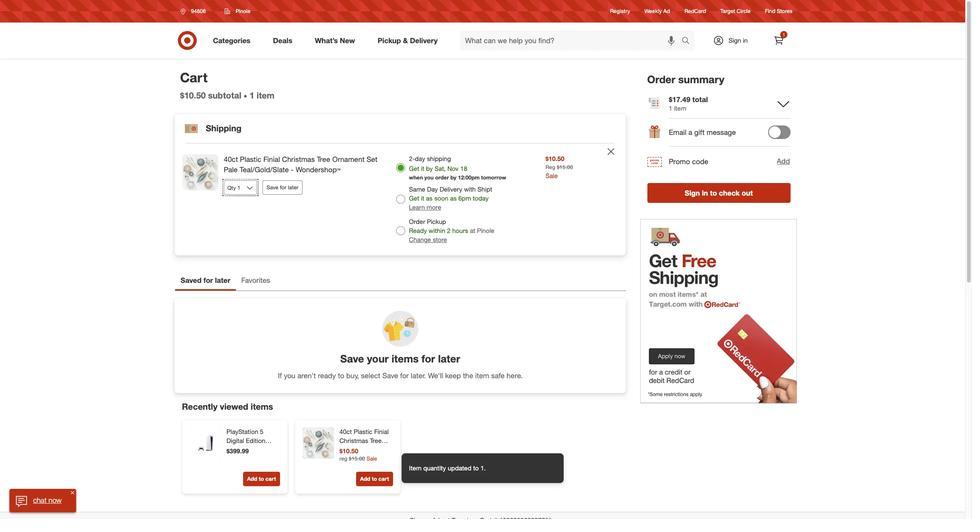 Task type: describe. For each thing, give the bounding box(es) containing it.
playstation 5 digital edition console
[[227, 429, 265, 454]]

add for add to cart
[[360, 476, 371, 483]]

within
[[429, 227, 446, 235]]

cart inside $399.99 add to cart
[[266, 476, 276, 483]]

add inside $399.99 add to cart
[[247, 476, 257, 483]]

delivery for day
[[440, 186, 463, 193]]

40ct plastic finial christmas tree ornament set pale teal/gold/slate - wondershop™
[[224, 155, 378, 174]]

item
[[410, 465, 422, 473]]

40ct plastic finial christmas tree ornament set pale teal/gold/slate - wondershop&#8482; image
[[182, 155, 218, 191]]

6pm
[[459, 195, 471, 202]]

cart
[[180, 69, 208, 86]]

item quantity updated to 1.
[[410, 465, 486, 473]]

chat now
[[33, 497, 62, 506]]

18
[[461, 165, 468, 173]]

order pickup ready within 2 hours at pinole change store
[[409, 218, 495, 244]]

in for sign in to check out
[[703, 189, 709, 198]]

- inside 40ct plastic finial christmas tree ornament set pale teal/gold/slate - wondershop™
[[291, 165, 294, 174]]

christmas for teal/gold/slate
[[282, 155, 315, 164]]

pinole inside order pickup ready within 2 hours at pinole change store
[[477, 227, 495, 235]]

later.
[[411, 371, 426, 380]]

ornament for 40ct plastic finial christmas tree ornament set pale teal/gold/slate - wondershop™
[[332, 155, 365, 164]]

tree for wondershop™
[[370, 438, 382, 445]]

0 vertical spatial item
[[257, 90, 275, 101]]

now
[[49, 497, 62, 506]]

change
[[409, 236, 431, 244]]

2 vertical spatial item
[[475, 371, 489, 380]]

sat,
[[435, 165, 446, 173]]

same
[[409, 186, 426, 193]]

registry
[[610, 8, 630, 15]]

$399.99
[[227, 448, 249, 456]]

ornament for 40ct plastic finial christmas tree ornament set - wondershop™
[[340, 447, 368, 454]]

pickup & delivery
[[378, 36, 438, 45]]

shipping
[[206, 123, 242, 133]]

$17.49
[[669, 95, 691, 104]]

target circle
[[721, 8, 751, 15]]

sign for sign in to check out
[[685, 189, 701, 198]]

get free shipping on hundreds of thousands of items* with target redcard. apply now for a credit or debit redcard. *some restrictions apply. image
[[641, 219, 797, 404]]

2 as from the left
[[450, 195, 457, 202]]

reg
[[546, 164, 556, 171]]

sign in
[[729, 36, 748, 44]]

order summary
[[648, 73, 725, 86]]

2 vertical spatial later
[[438, 353, 461, 365]]

playstation
[[227, 429, 258, 436]]

pickup & delivery link
[[370, 31, 449, 50]]

sign in to check out
[[685, 189, 754, 198]]

1 horizontal spatial by
[[451, 174, 457, 181]]

code
[[693, 157, 709, 166]]

more
[[427, 204, 441, 211]]

to inside button
[[372, 476, 377, 483]]

what's new
[[315, 36, 355, 45]]

updated
[[448, 465, 472, 473]]

add to cart button for 40ct plastic finial christmas tree ornament set - wondershop™
[[356, 473, 393, 487]]

2 vertical spatial save
[[383, 371, 398, 380]]

- inside 40ct plastic finial christmas tree ornament set - wondershop™
[[381, 447, 383, 454]]

ad
[[664, 8, 670, 15]]

set for 40ct plastic finial christmas tree ornament set - wondershop™
[[370, 447, 379, 454]]

later for saved for later
[[215, 276, 231, 285]]

favorites link
[[236, 272, 276, 291]]

2-
[[409, 155, 415, 163]]

save for save for later
[[267, 184, 279, 191]]

sign in to check out button
[[648, 183, 791, 203]]

to left buy,
[[338, 371, 344, 380]]

pickup inside pickup & delivery 'link'
[[378, 36, 401, 45]]

message
[[707, 128, 737, 137]]

item inside $17.49 total 1 item
[[675, 104, 687, 112]]

we'll
[[428, 371, 443, 380]]

deals
[[273, 36, 292, 45]]

ready
[[318, 371, 336, 380]]

if
[[278, 371, 282, 380]]

add button
[[777, 156, 791, 167]]

in for sign in
[[743, 36, 748, 44]]

to inside button
[[711, 189, 718, 198]]

quantity
[[424, 465, 446, 473]]

get inside same day delivery with shipt get it as soon as 6pm today learn more
[[409, 195, 419, 202]]

registry link
[[610, 7, 630, 15]]

gift
[[695, 128, 705, 137]]

subtotal
[[208, 90, 242, 101]]

hours
[[453, 227, 468, 235]]

5
[[260, 429, 264, 436]]

$15.00 for $10.50 reg $15.00 sale
[[557, 164, 573, 171]]

94806
[[191, 8, 206, 14]]

new
[[340, 36, 355, 45]]

1 as from the left
[[426, 195, 433, 202]]

learn more button
[[409, 203, 441, 212]]

find stores link
[[765, 7, 793, 15]]

sale for $10.50 reg $15.00 sale
[[367, 456, 377, 463]]

$10.50 reg $15.00 sale
[[340, 448, 377, 463]]

tomorrow
[[481, 174, 506, 181]]

sign in link
[[706, 31, 762, 50]]

$10.50 subtotal
[[180, 90, 242, 101]]

deals link
[[265, 31, 304, 50]]

chat
[[33, 497, 47, 506]]

save for later button
[[263, 181, 303, 195]]

for right the saved
[[204, 276, 213, 285]]

console
[[227, 447, 250, 454]]

store
[[433, 236, 447, 244]]

Store pickup radio
[[397, 227, 406, 236]]

day
[[415, 155, 425, 163]]

search
[[678, 37, 700, 46]]

at
[[470, 227, 476, 235]]

for left later.
[[400, 371, 409, 380]]

weekly ad
[[645, 8, 670, 15]]

buy,
[[346, 371, 359, 380]]

it inside same day delivery with shipt get it as soon as 6pm today learn more
[[421, 195, 425, 202]]

1.
[[481, 465, 486, 473]]

search button
[[678, 31, 700, 52]]

find
[[765, 8, 776, 15]]

$10.50 for reg
[[340, 448, 359, 456]]

get inside 2-day shipping get it by sat, nov 18 when you order by 12:00pm tomorrow
[[409, 165, 419, 173]]

2
[[447, 227, 451, 235]]

sale for $10.50 reg $15.00 sale
[[546, 172, 558, 180]]

wondershop™ inside 40ct plastic finial christmas tree ornament set pale teal/gold/slate - wondershop™
[[296, 165, 341, 174]]

with
[[464, 186, 476, 193]]

items for your
[[392, 353, 419, 365]]

what's new link
[[307, 31, 367, 50]]



Task type: locate. For each thing, give the bounding box(es) containing it.
0 horizontal spatial add
[[247, 476, 257, 483]]

in inside button
[[703, 189, 709, 198]]

saved for later link
[[175, 272, 236, 291]]

40ct plastic finial christmas tree ornament set - wondershop™
[[340, 429, 389, 463]]

cart down playstation 5 digital edition console link
[[266, 476, 276, 483]]

pinole right at
[[477, 227, 495, 235]]

tree inside 40ct plastic finial christmas tree ornament set pale teal/gold/slate - wondershop™
[[317, 155, 330, 164]]

0 horizontal spatial sign
[[685, 189, 701, 198]]

set inside 40ct plastic finial christmas tree ornament set pale teal/gold/slate - wondershop™
[[367, 155, 378, 164]]

0 vertical spatial delivery
[[410, 36, 438, 45]]

1 horizontal spatial add
[[360, 476, 371, 483]]

item right subtotal
[[257, 90, 275, 101]]

None radio
[[397, 164, 406, 173], [397, 195, 406, 204], [397, 164, 406, 173], [397, 195, 406, 204]]

total
[[693, 95, 709, 104]]

save for later
[[267, 184, 299, 191]]

plastic for -
[[354, 429, 373, 436]]

1 link
[[769, 31, 789, 50]]

0 horizontal spatial later
[[215, 276, 231, 285]]

later
[[288, 184, 299, 191], [215, 276, 231, 285], [438, 353, 461, 365]]

$10.50 inside $10.50 reg $15.00 sale
[[546, 155, 565, 163]]

0 horizontal spatial tree
[[317, 155, 330, 164]]

finial up $10.50 reg $15.00 sale
[[374, 429, 389, 436]]

promo
[[669, 157, 691, 166]]

target
[[721, 8, 736, 15]]

plastic up teal/gold/slate
[[240, 155, 262, 164]]

0 horizontal spatial in
[[703, 189, 709, 198]]

1 vertical spatial pinole
[[477, 227, 495, 235]]

items for viewed
[[251, 402, 273, 412]]

what's
[[315, 36, 338, 45]]

1 inside $17.49 total 1 item
[[669, 104, 673, 112]]

1 vertical spatial $15.00
[[349, 456, 365, 463]]

1 vertical spatial 1
[[250, 90, 254, 101]]

tree inside 40ct plastic finial christmas tree ornament set - wondershop™
[[370, 438, 382, 445]]

1 it from the top
[[421, 165, 425, 173]]

pinole up categories link at the left of the page
[[236, 8, 251, 14]]

✕ button
[[69, 490, 76, 497]]

0 horizontal spatial add to cart button
[[243, 473, 280, 487]]

sale inside $10.50 reg $15.00 sale
[[546, 172, 558, 180]]

add to cart button
[[243, 473, 280, 487], [356, 473, 393, 487]]

delivery inside same day delivery with shipt get it as soon as 6pm today learn more
[[440, 186, 463, 193]]

0 vertical spatial get
[[409, 165, 419, 173]]

for inside button
[[280, 184, 287, 191]]

as down day
[[426, 195, 433, 202]]

1 vertical spatial sign
[[685, 189, 701, 198]]

1 vertical spatial plastic
[[354, 429, 373, 436]]

✕
[[71, 491, 74, 496]]

0 horizontal spatial 40ct
[[224, 155, 238, 164]]

as left 6pm
[[450, 195, 457, 202]]

today
[[473, 195, 489, 202]]

order for order summary
[[648, 73, 676, 86]]

$10.50 for reg
[[546, 155, 565, 163]]

shipping
[[427, 155, 451, 163]]

to left check
[[711, 189, 718, 198]]

items up 5
[[251, 402, 273, 412]]

finial inside 40ct plastic finial christmas tree ornament set - wondershop™
[[374, 429, 389, 436]]

order inside order pickup ready within 2 hours at pinole change store
[[409, 218, 425, 226]]

email
[[669, 128, 687, 137]]

in left check
[[703, 189, 709, 198]]

0 vertical spatial wondershop™
[[296, 165, 341, 174]]

set up add to cart
[[370, 447, 379, 454]]

0 vertical spatial in
[[743, 36, 748, 44]]

$15.00 right 'reg'
[[349, 456, 365, 463]]

save your items for later
[[340, 353, 461, 365]]

your
[[367, 353, 389, 365]]

summary
[[679, 73, 725, 86]]

0 vertical spatial 40ct
[[224, 155, 238, 164]]

sale inside $10.50 reg $15.00 sale
[[367, 456, 377, 463]]

chat now button
[[10, 490, 76, 513]]

saved for later
[[181, 276, 231, 285]]

pinole button
[[219, 3, 256, 19]]

you right "if" in the left bottom of the page
[[284, 371, 296, 380]]

add for add
[[777, 157, 791, 166]]

2 horizontal spatial $10.50
[[546, 155, 565, 163]]

later up keep
[[438, 353, 461, 365]]

later for save for later
[[288, 184, 299, 191]]

2 horizontal spatial later
[[438, 353, 461, 365]]

$15.00 inside $10.50 reg $15.00 sale
[[349, 456, 365, 463]]

0 vertical spatial $15.00
[[557, 164, 573, 171]]

sale down reg
[[546, 172, 558, 180]]

playstation 5 digital edition console link
[[227, 428, 278, 454]]

shipt
[[478, 186, 492, 193]]

playstation 5 digital edition console image
[[190, 428, 221, 460], [190, 428, 221, 460]]

0 horizontal spatial -
[[291, 165, 294, 174]]

plastic for pale
[[240, 155, 262, 164]]

sign inside button
[[685, 189, 701, 198]]

pickup inside order pickup ready within 2 hours at pinole change store
[[427, 218, 446, 226]]

1 vertical spatial items
[[251, 402, 273, 412]]

1 cart from the left
[[266, 476, 276, 483]]

cart item ready to fulfill group
[[175, 144, 626, 256]]

tree for teal/gold/slate
[[317, 155, 330, 164]]

2 get from the top
[[409, 195, 419, 202]]

1 horizontal spatial pickup
[[427, 218, 446, 226]]

later inside "save for later" button
[[288, 184, 299, 191]]

1 horizontal spatial sign
[[729, 36, 742, 44]]

add to cart button for playstation 5 digital edition console
[[243, 473, 280, 487]]

plastic inside 40ct plastic finial christmas tree ornament set pale teal/gold/slate - wondershop™
[[240, 155, 262, 164]]

1 vertical spatial later
[[215, 276, 231, 285]]

wondershop™ up add to cart
[[340, 456, 379, 463]]

add
[[777, 157, 791, 166], [247, 476, 257, 483], [360, 476, 371, 483]]

for up we'll
[[422, 353, 435, 365]]

$399.99 add to cart
[[227, 448, 276, 483]]

pinole
[[236, 8, 251, 14], [477, 227, 495, 235]]

$10.50
[[180, 90, 206, 101], [546, 155, 565, 163], [340, 448, 359, 456]]

categories
[[213, 36, 251, 45]]

0 horizontal spatial save
[[267, 184, 279, 191]]

2 add to cart button from the left
[[356, 473, 393, 487]]

1 vertical spatial -
[[381, 447, 383, 454]]

0 vertical spatial tree
[[317, 155, 330, 164]]

40ct plastic finial christmas tree ornament set pale teal/gold/slate - wondershop™ link
[[224, 155, 382, 175]]

$10.50 down cart on the top of page
[[180, 90, 206, 101]]

1 vertical spatial finial
[[374, 429, 389, 436]]

0 horizontal spatial christmas
[[282, 155, 315, 164]]

1 horizontal spatial christmas
[[340, 438, 368, 445]]

item right the
[[475, 371, 489, 380]]

learn
[[409, 204, 425, 211]]

1 horizontal spatial cart
[[379, 476, 389, 483]]

$10.50 reg $15.00 sale
[[546, 155, 573, 180]]

-
[[291, 165, 294, 174], [381, 447, 383, 454]]

0 vertical spatial 1
[[783, 32, 786, 37]]

1 vertical spatial delivery
[[440, 186, 463, 193]]

2 it from the top
[[421, 195, 425, 202]]

it down day
[[421, 165, 425, 173]]

40ct for 40ct plastic finial christmas tree ornament set pale teal/gold/slate - wondershop™
[[224, 155, 238, 164]]

add to cart button down $10.50 reg $15.00 sale
[[356, 473, 393, 487]]

delivery up soon
[[440, 186, 463, 193]]

safe
[[491, 371, 505, 380]]

1 vertical spatial by
[[451, 174, 457, 181]]

40ct up pale
[[224, 155, 238, 164]]

0 vertical spatial -
[[291, 165, 294, 174]]

1 down the 'stores'
[[783, 32, 786, 37]]

later right the saved
[[215, 276, 231, 285]]

here.
[[507, 371, 523, 380]]

0 horizontal spatial sale
[[367, 456, 377, 463]]

later inside 'saved for later' link
[[215, 276, 231, 285]]

0 horizontal spatial items
[[251, 402, 273, 412]]

a
[[689, 128, 693, 137]]

change store button
[[409, 236, 447, 245]]

- up save for later
[[291, 165, 294, 174]]

save for save your items for later
[[340, 353, 364, 365]]

0 horizontal spatial as
[[426, 195, 433, 202]]

weekly ad link
[[645, 7, 670, 15]]

when
[[409, 174, 423, 181]]

out
[[742, 189, 754, 198]]

promo code
[[669, 157, 709, 166]]

0 horizontal spatial $10.50
[[180, 90, 206, 101]]

order up ready
[[409, 218, 425, 226]]

you inside 2-day shipping get it by sat, nov 18 when you order by 12:00pm tomorrow
[[425, 174, 434, 181]]

digital
[[227, 438, 244, 445]]

get
[[409, 165, 419, 173], [409, 195, 419, 202]]

$10.50 up reg
[[546, 155, 565, 163]]

pickup up within
[[427, 218, 446, 226]]

pinole inside dropdown button
[[236, 8, 251, 14]]

item
[[257, 90, 275, 101], [675, 104, 687, 112], [475, 371, 489, 380]]

finial
[[264, 155, 280, 164], [374, 429, 389, 436]]

it inside 2-day shipping get it by sat, nov 18 when you order by 12:00pm tomorrow
[[421, 165, 425, 173]]

1 add to cart button from the left
[[243, 473, 280, 487]]

soon
[[435, 195, 449, 202]]

wondershop™ inside 40ct plastic finial christmas tree ornament set - wondershop™
[[340, 456, 379, 463]]

to down $10.50 reg $15.00 sale
[[372, 476, 377, 483]]

0 horizontal spatial pinole
[[236, 8, 251, 14]]

1 vertical spatial in
[[703, 189, 709, 198]]

1 horizontal spatial later
[[288, 184, 299, 191]]

by down nov
[[451, 174, 457, 181]]

1 vertical spatial 40ct
[[340, 429, 352, 436]]

you
[[425, 174, 434, 181], [284, 371, 296, 380]]

you up day
[[425, 174, 434, 181]]

1 vertical spatial order
[[409, 218, 425, 226]]

0 vertical spatial it
[[421, 165, 425, 173]]

the
[[463, 371, 473, 380]]

40ct up $10.50 reg $15.00 sale
[[340, 429, 352, 436]]

40ct inside 40ct plastic finial christmas tree ornament set - wondershop™
[[340, 429, 352, 436]]

$10.50 for subtotal
[[180, 90, 206, 101]]

1 horizontal spatial $15.00
[[557, 164, 573, 171]]

1 vertical spatial pickup
[[427, 218, 446, 226]]

to
[[711, 189, 718, 198], [338, 371, 344, 380], [474, 465, 479, 473], [259, 476, 264, 483], [372, 476, 377, 483]]

2 cart from the left
[[379, 476, 389, 483]]

set inside 40ct plastic finial christmas tree ornament set - wondershop™
[[370, 447, 379, 454]]

save
[[267, 184, 279, 191], [340, 353, 364, 365], [383, 371, 398, 380]]

save inside button
[[267, 184, 279, 191]]

- right $10.50 reg $15.00 sale
[[381, 447, 383, 454]]

40ct plastic finial christmas tree ornament set - wondershop™ image
[[303, 428, 334, 460], [303, 428, 334, 460]]

order
[[435, 174, 449, 181]]

1 horizontal spatial in
[[743, 36, 748, 44]]

save up buy,
[[340, 353, 364, 365]]

sign down 'target circle' 'link'
[[729, 36, 742, 44]]

0 horizontal spatial finial
[[264, 155, 280, 164]]

40ct plastic finial christmas tree ornament set - wondershop™ link
[[340, 428, 391, 463]]

1 right subtotal
[[250, 90, 254, 101]]

1 horizontal spatial save
[[340, 353, 364, 365]]

0 vertical spatial pickup
[[378, 36, 401, 45]]

1 horizontal spatial plastic
[[354, 429, 373, 436]]

ornament inside 40ct plastic finial christmas tree ornament set pale teal/gold/slate - wondershop™
[[332, 155, 365, 164]]

order for order pickup ready within 2 hours at pinole change store
[[409, 218, 425, 226]]

sale up add to cart
[[367, 456, 377, 463]]

to down edition
[[259, 476, 264, 483]]

to inside $399.99 add to cart
[[259, 476, 264, 483]]

1 horizontal spatial finial
[[374, 429, 389, 436]]

finial for wondershop™
[[374, 429, 389, 436]]

sign for sign in
[[729, 36, 742, 44]]

to left 1. at the bottom of the page
[[474, 465, 479, 473]]

1 horizontal spatial item
[[475, 371, 489, 380]]

set for 40ct plastic finial christmas tree ornament set pale teal/gold/slate - wondershop™
[[367, 155, 378, 164]]

0 vertical spatial later
[[288, 184, 299, 191]]

by left sat,
[[426, 165, 433, 173]]

1 vertical spatial get
[[409, 195, 419, 202]]

in down the circle
[[743, 36, 748, 44]]

sign down promo code
[[685, 189, 701, 198]]

0 vertical spatial pinole
[[236, 8, 251, 14]]

day
[[427, 186, 438, 193]]

1 vertical spatial wondershop™
[[340, 456, 379, 463]]

0 vertical spatial order
[[648, 73, 676, 86]]

1 vertical spatial set
[[370, 447, 379, 454]]

1 horizontal spatial 1
[[669, 104, 673, 112]]

recently
[[182, 402, 218, 412]]

delivery for &
[[410, 36, 438, 45]]

1 vertical spatial $10.50
[[546, 155, 565, 163]]

$17.49 total 1 item
[[669, 95, 709, 112]]

1 horizontal spatial as
[[450, 195, 457, 202]]

$15.00 inside $10.50 reg $15.00 sale
[[557, 164, 573, 171]]

1 get from the top
[[409, 165, 419, 173]]

94806 button
[[175, 3, 216, 19]]

2 horizontal spatial item
[[675, 104, 687, 112]]

wondershop™ up save for later
[[296, 165, 341, 174]]

sale
[[546, 172, 558, 180], [367, 456, 377, 463]]

plastic inside 40ct plastic finial christmas tree ornament set - wondershop™
[[354, 429, 373, 436]]

1 vertical spatial christmas
[[340, 438, 368, 445]]

40ct for 40ct plastic finial christmas tree ornament set - wondershop™
[[340, 429, 352, 436]]

1 vertical spatial you
[[284, 371, 296, 380]]

1 vertical spatial ornament
[[340, 447, 368, 454]]

0 vertical spatial finial
[[264, 155, 280, 164]]

christmas up save for later
[[282, 155, 315, 164]]

2 vertical spatial $10.50
[[340, 448, 359, 456]]

$10.50 up 'reg'
[[340, 448, 359, 456]]

items up the if you aren't ready to buy, select save for later. we'll keep the item safe here.
[[392, 353, 419, 365]]

1 horizontal spatial sale
[[546, 172, 558, 180]]

40ct inside 40ct plastic finial christmas tree ornament set pale teal/gold/slate - wondershop™
[[224, 155, 238, 164]]

finial for teal/gold/slate
[[264, 155, 280, 164]]

$15.00 right reg
[[557, 164, 573, 171]]

What can we help you find? suggestions appear below search field
[[460, 31, 684, 50]]

0 vertical spatial you
[[425, 174, 434, 181]]

if you aren't ready to buy, select save for later. we'll keep the item safe here.
[[278, 371, 523, 380]]

1 horizontal spatial 40ct
[[340, 429, 352, 436]]

circle
[[737, 8, 751, 15]]

1 horizontal spatial items
[[392, 353, 419, 365]]

it up learn more 'button'
[[421, 195, 425, 202]]

1 vertical spatial item
[[675, 104, 687, 112]]

check
[[720, 189, 740, 198]]

recently viewed items
[[182, 402, 273, 412]]

teal/gold/slate
[[240, 165, 289, 174]]

save right "select"
[[383, 371, 398, 380]]

0 vertical spatial by
[[426, 165, 433, 173]]

select
[[361, 371, 381, 380]]

pickup left &
[[378, 36, 401, 45]]

$10.50 inside $10.50 reg $15.00 sale
[[340, 448, 359, 456]]

delivery inside 'link'
[[410, 36, 438, 45]]

add to cart
[[360, 476, 389, 483]]

0 horizontal spatial $15.00
[[349, 456, 365, 463]]

1 for 1
[[783, 32, 786, 37]]

0 vertical spatial plastic
[[240, 155, 262, 164]]

christmas up $10.50 reg $15.00 sale
[[340, 438, 368, 445]]

add to cart button down $399.99
[[243, 473, 280, 487]]

0 horizontal spatial you
[[284, 371, 296, 380]]

1 horizontal spatial delivery
[[440, 186, 463, 193]]

order up $17.49
[[648, 73, 676, 86]]

1 down $17.49
[[669, 104, 673, 112]]

in
[[743, 36, 748, 44], [703, 189, 709, 198]]

finial inside 40ct plastic finial christmas tree ornament set pale teal/gold/slate - wondershop™
[[264, 155, 280, 164]]

2 vertical spatial 1
[[669, 104, 673, 112]]

same day delivery with shipt get it as soon as 6pm today learn more
[[409, 186, 492, 211]]

1 horizontal spatial order
[[648, 73, 676, 86]]

for down teal/gold/slate
[[280, 184, 287, 191]]

1 horizontal spatial you
[[425, 174, 434, 181]]

1 horizontal spatial -
[[381, 447, 383, 454]]

0 vertical spatial save
[[267, 184, 279, 191]]

plastic up $10.50 reg $15.00 sale
[[354, 429, 373, 436]]

0 horizontal spatial pickup
[[378, 36, 401, 45]]

0 horizontal spatial plastic
[[240, 155, 262, 164]]

cart down 40ct plastic finial christmas tree ornament set - wondershop™ link
[[379, 476, 389, 483]]

aren't
[[298, 371, 316, 380]]

1 horizontal spatial add to cart button
[[356, 473, 393, 487]]

&
[[403, 36, 408, 45]]

1 vertical spatial sale
[[367, 456, 377, 463]]

later down 40ct plastic finial christmas tree ornament set pale teal/gold/slate - wondershop™
[[288, 184, 299, 191]]

saved
[[181, 276, 202, 285]]

0 horizontal spatial order
[[409, 218, 425, 226]]

christmas inside 40ct plastic finial christmas tree ornament set pale teal/gold/slate - wondershop™
[[282, 155, 315, 164]]

get up learn
[[409, 195, 419, 202]]

christmas for wondershop™
[[340, 438, 368, 445]]

chat now dialog
[[10, 490, 76, 513]]

set left 2-
[[367, 155, 378, 164]]

1 for 1 item
[[250, 90, 254, 101]]

save down teal/gold/slate
[[267, 184, 279, 191]]

1 horizontal spatial tree
[[370, 438, 382, 445]]

delivery right &
[[410, 36, 438, 45]]

$15.00 for $10.50 reg $15.00 sale
[[349, 456, 365, 463]]

target circle link
[[721, 7, 751, 15]]

christmas inside 40ct plastic finial christmas tree ornament set - wondershop™
[[340, 438, 368, 445]]

get up the when
[[409, 165, 419, 173]]

$15.00
[[557, 164, 573, 171], [349, 456, 365, 463]]

finial up teal/gold/slate
[[264, 155, 280, 164]]

ornament inside 40ct plastic finial christmas tree ornament set - wondershop™
[[340, 447, 368, 454]]

0 horizontal spatial by
[[426, 165, 433, 173]]

0 vertical spatial items
[[392, 353, 419, 365]]

0 horizontal spatial 1
[[250, 90, 254, 101]]

item down $17.49
[[675, 104, 687, 112]]



Task type: vqa. For each thing, say whether or not it's contained in the screenshot.
is
no



